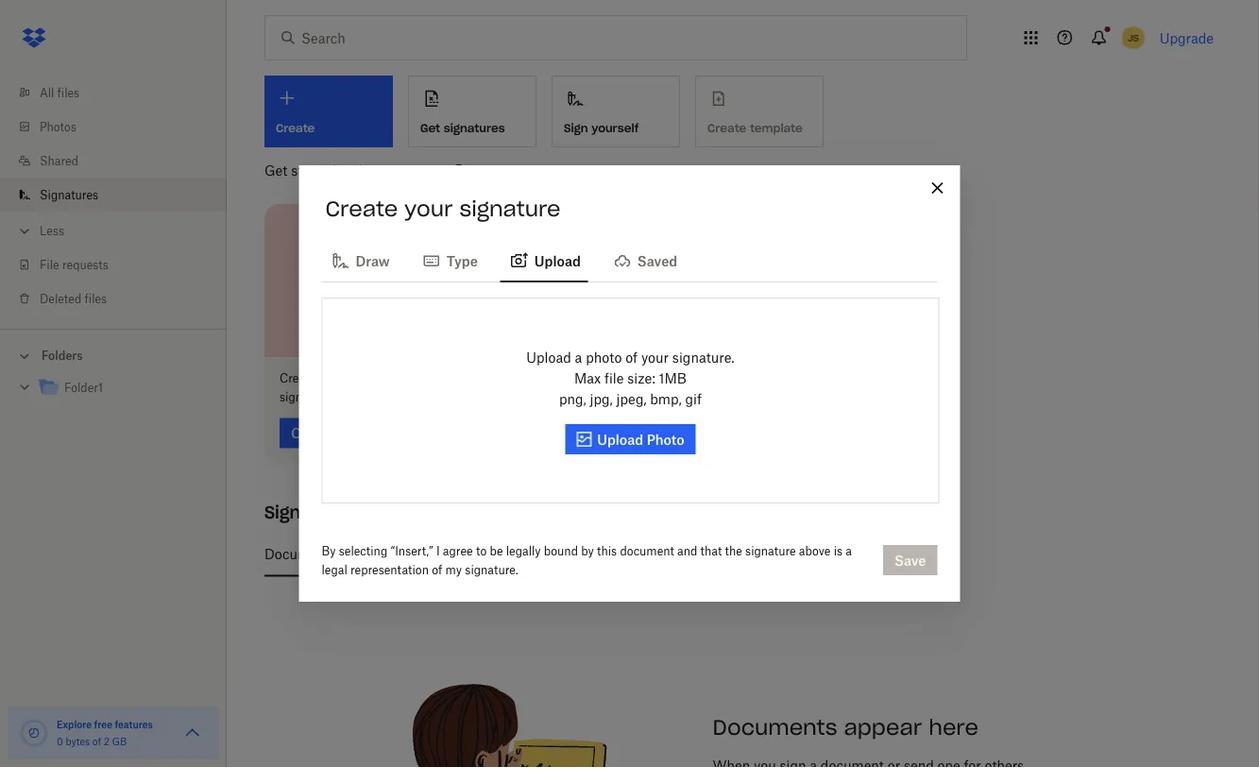 Task type: locate. For each thing, give the bounding box(es) containing it.
this
[[597, 544, 617, 558], [669, 546, 692, 562]]

0 horizontal spatial signatures
[[40, 188, 98, 202]]

documents appear here
[[713, 714, 979, 740]]

upload inside upload a photo of your signature. max file size: 1mb png, jpg, jpeg, bmp, gif
[[527, 349, 571, 365]]

folders
[[42, 349, 83, 363]]

1 horizontal spatial documents
[[713, 714, 837, 740]]

1 vertical spatial signatures
[[265, 502, 357, 523]]

by selecting "insert," i agree to be legally bound by this document and that the signature above is a legal representation of my signature.
[[322, 544, 852, 577]]

gif
[[685, 391, 702, 407]]

photo
[[647, 431, 685, 447]]

signature left so at the left of the page
[[345, 371, 396, 386]]

selecting
[[339, 544, 388, 558]]

to
[[521, 371, 532, 386], [476, 544, 487, 558]]

1 vertical spatial create
[[280, 371, 316, 386]]

tab list inside create your signature dialog
[[322, 237, 938, 282]]

templates tab
[[352, 531, 417, 577]]

1 vertical spatial signature.
[[465, 563, 518, 577]]

a up max
[[575, 349, 582, 365]]

ready
[[489, 371, 518, 386]]

0 vertical spatial files
[[57, 86, 79, 100]]

requests left left
[[587, 546, 641, 562]]

documents for documents appear here
[[713, 714, 837, 740]]

1 horizontal spatial signature.
[[673, 349, 735, 365]]

0 vertical spatial get
[[420, 121, 440, 135]]

to right ready
[[521, 371, 532, 386]]

signature.
[[673, 349, 735, 365], [465, 563, 518, 577]]

tab list containing documents
[[265, 531, 1206, 577]]

1 vertical spatial get
[[265, 162, 288, 178]]

templates
[[352, 546, 417, 562]]

a inside by selecting "insert," i agree to be legally bound by this document and that the signature above is a legal representation of my signature.
[[846, 544, 852, 558]]

folders button
[[0, 341, 227, 369]]

started
[[291, 162, 336, 178]]

all
[[40, 86, 54, 100]]

signature. down be
[[465, 563, 518, 577]]

1 horizontal spatial files
[[85, 291, 107, 306]]

0 horizontal spatial documents
[[265, 546, 337, 562]]

2 horizontal spatial your
[[641, 349, 669, 365]]

create down with
[[325, 196, 398, 222]]

upload photo
[[597, 431, 685, 447]]

get left started
[[265, 162, 288, 178]]

0 horizontal spatial to
[[476, 544, 487, 558]]

signature
[[460, 196, 561, 222], [345, 371, 396, 386], [745, 544, 796, 558], [525, 546, 584, 562]]

0 horizontal spatial signature.
[[465, 563, 518, 577]]

signing
[[743, 546, 792, 562]]

0 horizontal spatial your
[[319, 371, 342, 386]]

files for deleted files
[[85, 291, 107, 306]]

jpg,
[[590, 391, 613, 407]]

0 vertical spatial signatures
[[444, 121, 505, 135]]

month.
[[695, 546, 739, 562]]

2 vertical spatial your
[[319, 371, 342, 386]]

quota usage element
[[19, 718, 49, 748]]

signature right be
[[525, 546, 584, 562]]

create inside create your signature dialog
[[325, 196, 398, 222]]

yourself right the sign
[[592, 121, 639, 135]]

0 vertical spatial yourself
[[592, 121, 639, 135]]

to left be
[[476, 544, 487, 558]]

of inside explore free features 0 bytes of 2 gb
[[92, 736, 101, 747]]

1 horizontal spatial create
[[325, 196, 398, 222]]

signature inside create your signature so you're always ready to sign.
[[345, 371, 396, 386]]

1 horizontal spatial get
[[420, 121, 440, 135]]

get
[[420, 121, 440, 135], [265, 162, 288, 178]]

tab list
[[322, 237, 938, 282], [265, 531, 1206, 577]]

1 vertical spatial documents
[[713, 714, 837, 740]]

1 horizontal spatial signatures
[[444, 121, 505, 135]]

yourself inside tab list
[[796, 546, 845, 562]]

0 vertical spatial documents
[[265, 546, 337, 562]]

0 vertical spatial a
[[575, 349, 582, 365]]

upload inside upload photo button
[[597, 431, 644, 447]]

photos
[[40, 120, 76, 134]]

legally
[[506, 544, 541, 558]]

1 vertical spatial upload
[[527, 349, 571, 365]]

appear
[[844, 714, 922, 740]]

1 vertical spatial a
[[846, 544, 852, 558]]

your up size:
[[641, 349, 669, 365]]

1 horizontal spatial requests
[[587, 546, 641, 562]]

1 horizontal spatial yourself
[[796, 546, 845, 562]]

signature. inside upload a photo of your signature. max file size: 1mb png, jpg, jpeg, bmp, gif
[[673, 349, 735, 365]]

file requests
[[40, 257, 108, 272]]

1 horizontal spatial a
[[846, 544, 852, 558]]

always
[[449, 371, 486, 386]]

signatures
[[444, 121, 505, 135], [371, 162, 437, 178]]

of up size:
[[626, 349, 638, 365]]

signatures up create your signature
[[444, 121, 505, 135]]

photos link
[[15, 110, 227, 144]]

sign yourself
[[564, 121, 639, 135]]

1 horizontal spatial to
[[521, 371, 532, 386]]

3 of 3 signature requests left this month. signing yourself is unlimited.
[[485, 546, 926, 562]]

your inside create your signature so you're always ready to sign.
[[319, 371, 342, 386]]

0 horizontal spatial create
[[280, 371, 316, 386]]

document
[[620, 544, 674, 558]]

get up create your signature
[[420, 121, 440, 135]]

0 horizontal spatial get
[[265, 162, 288, 178]]

your up type
[[404, 196, 453, 222]]

signatures right with
[[371, 162, 437, 178]]

explore free features 0 bytes of 2 gb
[[57, 719, 153, 747]]

create inside create your signature so you're always ready to sign.
[[280, 371, 316, 386]]

0 horizontal spatial signatures
[[371, 162, 437, 178]]

tab list containing draw
[[322, 237, 938, 282]]

a right the above
[[846, 544, 852, 558]]

i
[[436, 544, 440, 558]]

1 vertical spatial tab list
[[265, 531, 1206, 577]]

get for get signatures
[[420, 121, 440, 135]]

your
[[404, 196, 453, 222], [641, 349, 669, 365], [319, 371, 342, 386]]

files inside "link"
[[85, 291, 107, 306]]

3 right be
[[513, 546, 521, 562]]

the
[[725, 544, 742, 558]]

1 vertical spatial your
[[641, 349, 669, 365]]

yourself right signing
[[796, 546, 845, 562]]

sign
[[564, 121, 588, 135]]

jpeg,
[[616, 391, 647, 407]]

1 horizontal spatial your
[[404, 196, 453, 222]]

signatures up by
[[265, 502, 357, 523]]

yourself inside button
[[592, 121, 639, 135]]

requests right file
[[62, 257, 108, 272]]

get inside button
[[420, 121, 440, 135]]

shared
[[40, 154, 78, 168]]

this right by at the left bottom of the page
[[597, 544, 617, 558]]

files right deleted
[[85, 291, 107, 306]]

0 vertical spatial tab list
[[322, 237, 938, 282]]

signature. up 1mb
[[673, 349, 735, 365]]

yourself
[[592, 121, 639, 135], [796, 546, 845, 562]]

get for get started with signatures
[[265, 162, 288, 178]]

is
[[834, 544, 843, 558], [849, 546, 859, 562]]

upload photo button
[[565, 424, 696, 454]]

"insert,"
[[391, 544, 433, 558]]

documents
[[265, 546, 337, 562], [713, 714, 837, 740]]

0 horizontal spatial 3
[[485, 546, 493, 562]]

files for all files
[[57, 86, 79, 100]]

your left so at the left of the page
[[319, 371, 342, 386]]

and
[[677, 544, 698, 558]]

0 vertical spatial signature.
[[673, 349, 735, 365]]

2 vertical spatial upload
[[597, 431, 644, 447]]

type
[[447, 253, 478, 269]]

of inside by selecting "insert," i agree to be legally bound by this document and that the signature above is a legal representation of my signature.
[[432, 563, 442, 577]]

upgrade link
[[1160, 30, 1214, 46]]

0 vertical spatial requests
[[62, 257, 108, 272]]

upload for upload
[[535, 253, 581, 269]]

is inside tab list
[[849, 546, 859, 562]]

0 vertical spatial your
[[404, 196, 453, 222]]

1 vertical spatial signatures
[[371, 162, 437, 178]]

create for create your signature
[[325, 196, 398, 222]]

0 horizontal spatial a
[[575, 349, 582, 365]]

less image
[[15, 222, 34, 240]]

with
[[340, 162, 367, 178]]

png,
[[559, 391, 586, 407]]

upload
[[535, 253, 581, 269], [527, 349, 571, 365], [597, 431, 644, 447]]

of
[[626, 349, 638, 365], [497, 546, 509, 562], [432, 563, 442, 577], [92, 736, 101, 747]]

1 vertical spatial yourself
[[796, 546, 845, 562]]

list
[[0, 64, 227, 329]]

0 horizontal spatial is
[[834, 544, 843, 558]]

all files
[[40, 86, 79, 100]]

to inside by selecting "insert," i agree to be legally bound by this document and that the signature above is a legal representation of my signature.
[[476, 544, 487, 558]]

create
[[325, 196, 398, 222], [280, 371, 316, 386]]

less
[[40, 223, 64, 238]]

1 vertical spatial to
[[476, 544, 487, 558]]

of left '2'
[[92, 736, 101, 747]]

saved
[[638, 253, 678, 269]]

requests
[[62, 257, 108, 272], [587, 546, 641, 562]]

draw
[[356, 253, 390, 269]]

0 vertical spatial upload
[[535, 253, 581, 269]]

1 horizontal spatial 3
[[513, 546, 521, 562]]

folder1
[[64, 381, 103, 395]]

signatures down shared
[[40, 188, 98, 202]]

3
[[485, 546, 493, 562], [513, 546, 521, 562]]

signatures
[[40, 188, 98, 202], [265, 502, 357, 523]]

0 vertical spatial to
[[521, 371, 532, 386]]

1 vertical spatial requests
[[587, 546, 641, 562]]

0 horizontal spatial this
[[597, 544, 617, 558]]

3 right agree
[[485, 546, 493, 562]]

all files link
[[15, 76, 227, 110]]

0 vertical spatial signatures
[[40, 188, 98, 202]]

your for create your signature so you're always ready to sign.
[[319, 371, 342, 386]]

is inside by selecting "insert," i agree to be legally bound by this document and that the signature above is a legal representation of my signature.
[[834, 544, 843, 558]]

signature right the at right
[[745, 544, 796, 558]]

0 vertical spatial create
[[325, 196, 398, 222]]

1 horizontal spatial is
[[849, 546, 859, 562]]

create for create your signature so you're always ready to sign.
[[280, 371, 316, 386]]

gb
[[112, 736, 127, 747]]

files right all
[[57, 86, 79, 100]]

signatures link
[[15, 178, 227, 212]]

of left my
[[432, 563, 442, 577]]

1 vertical spatial files
[[85, 291, 107, 306]]

0 horizontal spatial requests
[[62, 257, 108, 272]]

create up sign.
[[280, 371, 316, 386]]

0 horizontal spatial yourself
[[592, 121, 639, 135]]

0 horizontal spatial files
[[57, 86, 79, 100]]

a
[[575, 349, 582, 365], [846, 544, 852, 558]]

file
[[605, 370, 624, 386]]

files
[[57, 86, 79, 100], [85, 291, 107, 306]]

this right left
[[669, 546, 692, 562]]



Task type: describe. For each thing, give the bounding box(es) containing it.
unlimited.
[[863, 546, 926, 562]]

my
[[446, 563, 462, 577]]

legal
[[322, 563, 347, 577]]

signature up type
[[460, 196, 561, 222]]

above
[[799, 544, 831, 558]]

agree
[[443, 544, 473, 558]]

signatures list item
[[0, 178, 227, 212]]

left
[[645, 546, 665, 562]]

file
[[40, 257, 59, 272]]

here
[[929, 714, 979, 740]]

bound
[[544, 544, 578, 558]]

create your signature dialog
[[299, 165, 960, 602]]

signature. inside by selecting "insert," i agree to be legally bound by this document and that the signature above is a legal representation of my signature.
[[465, 563, 518, 577]]

sign.
[[280, 390, 305, 404]]

so
[[399, 371, 411, 386]]

list containing all files
[[0, 64, 227, 329]]

1 horizontal spatial this
[[669, 546, 692, 562]]

of inside upload a photo of your signature. max file size: 1mb png, jpg, jpeg, bmp, gif
[[626, 349, 638, 365]]

explore
[[57, 719, 92, 730]]

get signatures
[[420, 121, 505, 135]]

file requests link
[[15, 248, 227, 282]]

by
[[581, 544, 594, 558]]

documents for documents
[[265, 546, 337, 562]]

deleted files link
[[15, 282, 227, 316]]

your inside upload a photo of your signature. max file size: 1mb png, jpg, jpeg, bmp, gif
[[641, 349, 669, 365]]

dropbox image
[[15, 19, 53, 57]]

you're
[[414, 371, 446, 386]]

bmp,
[[650, 391, 682, 407]]

signatures inside button
[[444, 121, 505, 135]]

0
[[57, 736, 63, 747]]

1 3 from the left
[[485, 546, 493, 562]]

sign yourself button
[[552, 76, 680, 147]]

bytes
[[66, 736, 90, 747]]

2
[[104, 736, 110, 747]]

create your signature
[[325, 196, 561, 222]]

free
[[94, 719, 112, 730]]

photo
[[586, 349, 622, 365]]

create your signature so you're always ready to sign.
[[280, 371, 532, 404]]

representation
[[351, 563, 429, 577]]

a inside upload a photo of your signature. max file size: 1mb png, jpg, jpeg, bmp, gif
[[575, 349, 582, 365]]

1mb
[[659, 370, 687, 386]]

deleted files
[[40, 291, 107, 306]]

this inside by selecting "insert," i agree to be legally bound by this document and that the signature above is a legal representation of my signature.
[[597, 544, 617, 558]]

deleted
[[40, 291, 82, 306]]

your for create your signature
[[404, 196, 453, 222]]

be
[[490, 544, 503, 558]]

signature inside by selecting "insert," i agree to be legally bound by this document and that the signature above is a legal representation of my signature.
[[745, 544, 796, 558]]

upload for upload a photo of your signature. max file size: 1mb png, jpg, jpeg, bmp, gif
[[527, 349, 571, 365]]

max
[[574, 370, 601, 386]]

that
[[701, 544, 722, 558]]

get signatures button
[[408, 76, 537, 147]]

1 horizontal spatial signatures
[[265, 502, 357, 523]]

signatures inside list item
[[40, 188, 98, 202]]

of right agree
[[497, 546, 509, 562]]

upload a photo of your signature. max file size: 1mb png, jpg, jpeg, bmp, gif
[[527, 349, 735, 407]]

upload for upload photo
[[597, 431, 644, 447]]

2 3 from the left
[[513, 546, 521, 562]]

to inside create your signature so you're always ready to sign.
[[521, 371, 532, 386]]

folder1 link
[[38, 376, 212, 401]]

shared link
[[15, 144, 227, 178]]

get started with signatures
[[265, 162, 437, 178]]

by
[[322, 544, 336, 558]]

upgrade
[[1160, 30, 1214, 46]]

documents tab
[[265, 531, 337, 577]]

features
[[115, 719, 153, 730]]

size:
[[628, 370, 656, 386]]



Task type: vqa. For each thing, say whether or not it's contained in the screenshot.
the right the password
no



